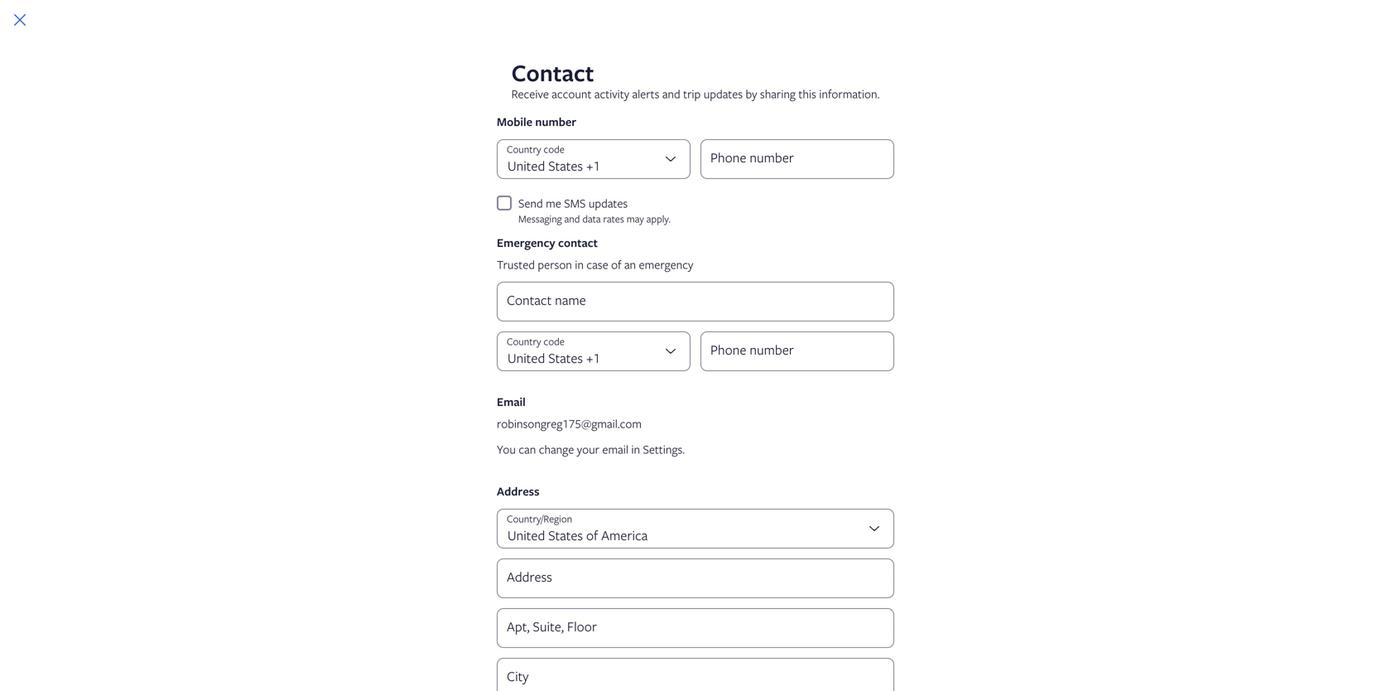 Task type: locate. For each thing, give the bounding box(es) containing it.
mobile down accessibility
[[497, 114, 533, 130]]

0 vertical spatial provided
[[552, 73, 596, 89]]

about link
[[511, 526, 888, 540]]

contact up mobile number
[[512, 57, 595, 89]]

emergency up trusted on the top of the page
[[497, 235, 556, 251]]

provided
[[552, 73, 596, 89], [552, 204, 596, 220], [552, 241, 596, 256]]

sharing
[[761, 86, 796, 101], [779, 161, 815, 177]]

media center link
[[511, 606, 888, 620]]

meet
[[894, 498, 921, 514]]

trip
[[684, 86, 701, 101], [702, 161, 720, 177]]

by for trusted person in case of an emergency
[[746, 86, 758, 101]]

accessibility
[[530, 58, 595, 74]]

meet the vrbo family
[[894, 498, 1005, 514]]

1 vertical spatial vrbo
[[894, 526, 915, 540]]

account
[[552, 86, 592, 101], [571, 161, 610, 177]]

2 vertical spatial updates
[[589, 195, 628, 211]]

0 horizontal spatial this
[[799, 86, 817, 101]]

contact receive account activity alerts and trip updates by sharing this information. for not provided
[[530, 126, 899, 177]]

activity
[[595, 86, 630, 101], [613, 161, 648, 177]]

in left case
[[575, 256, 584, 272]]

not inside accessibility needs not provided
[[530, 73, 549, 89]]

number
[[536, 114, 577, 130], [569, 189, 610, 205]]

contact receive account activity alerts and trip updates by sharing this information.
[[512, 57, 880, 101], [530, 126, 899, 177]]

emergency down messaging
[[530, 226, 589, 242]]

contact
[[592, 226, 631, 242], [558, 235, 598, 251]]

receive for trusted person in case of an emergency
[[512, 86, 549, 101]]

address
[[497, 483, 540, 499]]

1 vertical spatial contact receive account activity alerts and trip updates by sharing this information.
[[530, 126, 899, 177]]

contact inside mobile number not provided emergency contact not provided
[[592, 226, 631, 242]]

account down accessibility
[[552, 86, 592, 101]]

fewo-direkt.de
[[894, 579, 960, 593]]

case
[[587, 256, 609, 272]]

contact down rates
[[592, 226, 631, 242]]

in inside the emergency contact trusted person in case of an emergency
[[575, 256, 584, 272]]

email
[[603, 441, 629, 457]]

center
[[539, 606, 566, 620]]

None telephone field
[[701, 139, 895, 179], [701, 331, 895, 371], [701, 139, 895, 179], [701, 331, 895, 371]]

0 vertical spatial mobile
[[497, 114, 533, 130]]

provided inside accessibility needs not provided
[[552, 73, 596, 89]]

of
[[612, 256, 622, 272]]

0 vertical spatial contact
[[512, 57, 595, 89]]

number inside mobile number not provided emergency contact not provided
[[569, 189, 610, 205]]

emergency
[[530, 226, 589, 242], [497, 235, 556, 251]]

alerts
[[633, 86, 660, 101], [651, 161, 678, 177]]

this
[[799, 86, 817, 101], [818, 161, 835, 177]]

contact dialog
[[0, 0, 1392, 691]]

information. for not provided
[[838, 161, 899, 177]]

bookabach.co.nz
[[894, 606, 965, 620]]

1 vertical spatial trip
[[702, 161, 720, 177]]

0 vertical spatial vrbo
[[944, 498, 970, 514]]

trip for trusted person in case of an emergency
[[684, 86, 701, 101]]

trip for not provided
[[702, 161, 720, 177]]

alerts inside contact dialog
[[633, 86, 660, 101]]

provided for mobile
[[552, 204, 596, 220]]

contact
[[512, 57, 595, 89], [530, 126, 613, 157]]

sharing inside contact dialog
[[761, 86, 796, 101]]

vrbo right the
[[944, 498, 970, 514]]

list item
[[199, 492, 504, 646]]

2 vertical spatial not
[[530, 241, 549, 256]]

2 provided from the top
[[552, 204, 596, 220]]

change
[[539, 441, 574, 457]]

trip inside contact dialog
[[684, 86, 701, 101]]

not for accessibility
[[530, 73, 549, 89]]

0 vertical spatial information.
[[820, 86, 880, 101]]

updates
[[704, 86, 743, 101], [723, 161, 762, 177], [589, 195, 628, 211]]

1 vertical spatial provided
[[552, 204, 596, 220]]

none text field inside contact dialog
[[497, 608, 895, 648]]

this inside contact dialog
[[799, 86, 817, 101]]

activity up may
[[613, 161, 648, 177]]

0 horizontal spatial in
[[575, 256, 584, 272]]

messaging
[[519, 212, 562, 225]]

vrbo
[[944, 498, 970, 514], [894, 526, 915, 540]]

0 vertical spatial alerts
[[633, 86, 660, 101]]

not up mobile number
[[530, 73, 549, 89]]

receive inside contact dialog
[[512, 86, 549, 101]]

1 horizontal spatial by
[[765, 161, 776, 177]]

number down accessibility needs not provided
[[536, 114, 577, 130]]

0 vertical spatial this
[[799, 86, 817, 101]]

0 vertical spatial receive
[[512, 86, 549, 101]]

and
[[663, 86, 681, 101], [681, 161, 699, 177], [565, 212, 580, 225], [540, 659, 555, 673]]

1 vertical spatial number
[[569, 189, 610, 205]]

None text field
[[497, 282, 895, 321], [497, 558, 895, 598], [497, 658, 895, 691], [497, 282, 895, 321], [497, 558, 895, 598], [497, 658, 895, 691]]

vrbo down meet at the right of the page
[[894, 526, 915, 540]]

number up the data
[[569, 189, 610, 205]]

number for mobile number
[[536, 114, 577, 130]]

list containing company
[[199, 446, 1206, 691]]

1 vertical spatial contact
[[530, 126, 613, 157]]

not down messaging
[[530, 241, 549, 256]]

account up the "sms"
[[571, 161, 610, 177]]

1 provided from the top
[[552, 73, 596, 89]]

None text field
[[497, 608, 895, 648]]

3 provided from the top
[[552, 241, 596, 256]]

alerts up apply.
[[651, 161, 678, 177]]

0 vertical spatial account
[[552, 86, 592, 101]]

not
[[530, 73, 549, 89], [530, 204, 549, 220], [530, 241, 549, 256]]

1 vertical spatial alerts
[[651, 161, 678, 177]]

0 vertical spatial number
[[536, 114, 577, 130]]

alerts right accessibility needs not provided
[[633, 86, 660, 101]]

information. inside contact dialog
[[820, 86, 880, 101]]

advertising
[[511, 633, 558, 646]]

mobile up messaging
[[530, 189, 566, 205]]

0 horizontal spatial by
[[746, 86, 758, 101]]

provided for accessibility
[[552, 73, 596, 89]]

receive up me
[[530, 161, 568, 177]]

list containing vrbo
[[894, 526, 965, 646]]

by
[[746, 86, 758, 101], [765, 161, 776, 177]]

contact receive account activity alerts and trip updates by sharing this information. for trusted person in case of an emergency
[[512, 57, 880, 101]]

0 horizontal spatial vrbo
[[894, 526, 915, 540]]

in right email at left
[[632, 441, 641, 457]]

contact down the data
[[558, 235, 598, 251]]

by inside contact dialog
[[746, 86, 758, 101]]

not left the "sms"
[[530, 204, 549, 220]]

1 horizontal spatial in
[[632, 441, 641, 457]]

updates for not provided
[[723, 161, 762, 177]]

1 vertical spatial this
[[818, 161, 835, 177]]

mobile inside contact dialog
[[497, 114, 533, 130]]

contact inside contact dialog
[[512, 57, 595, 89]]

accessibility needs not provided
[[530, 58, 629, 89]]

activity inside contact dialog
[[595, 86, 630, 101]]

contact receive account activity alerts and trip updates by sharing this information. inside contact dialog
[[512, 57, 880, 101]]

and inside the company list item
[[540, 659, 555, 673]]

list containing about
[[511, 520, 888, 691]]

1 vertical spatial by
[[765, 161, 776, 177]]

account inside contact dialog
[[552, 86, 592, 101]]

in
[[575, 256, 584, 272], [632, 441, 641, 457]]

receive
[[512, 86, 549, 101], [530, 161, 568, 177]]

1 vertical spatial activity
[[613, 161, 648, 177]]

receive up mobile number
[[512, 86, 549, 101]]

0 vertical spatial by
[[746, 86, 758, 101]]

about
[[511, 526, 537, 540]]

0 vertical spatial in
[[575, 256, 584, 272]]

can
[[519, 441, 536, 457]]

emergency contact trusted person in case of an emergency
[[497, 235, 694, 272]]

0 vertical spatial not
[[530, 73, 549, 89]]

fewo-direkt.de list item
[[894, 579, 960, 593]]

media
[[511, 606, 536, 620]]

vrbo list item
[[894, 526, 915, 540]]

3 not from the top
[[530, 241, 549, 256]]

information.
[[820, 86, 880, 101], [838, 161, 899, 177]]

email
[[497, 394, 526, 410]]

abritel.fr list item
[[894, 553, 932, 567]]

1 vertical spatial information.
[[838, 161, 899, 177]]

0 horizontal spatial trip
[[684, 86, 701, 101]]

this for trusted person in case of an emergency
[[799, 86, 817, 101]]

1 horizontal spatial this
[[818, 161, 835, 177]]

1 vertical spatial sharing
[[779, 161, 815, 177]]

number inside contact dialog
[[536, 114, 577, 130]]

0 vertical spatial updates
[[704, 86, 743, 101]]

contact up the "sms"
[[530, 126, 613, 157]]

2 not from the top
[[530, 204, 549, 220]]

1 not from the top
[[530, 73, 549, 89]]

1 vertical spatial mobile
[[530, 189, 566, 205]]

affiliates link
[[511, 579, 888, 593]]

activity for not provided
[[613, 161, 648, 177]]

mobile inside mobile number not provided emergency contact not provided
[[530, 189, 566, 205]]

person
[[538, 256, 572, 272]]

alerts for trusted person in case of an emergency
[[633, 86, 660, 101]]

mobile
[[497, 114, 533, 130], [530, 189, 566, 205]]

1 horizontal spatial trip
[[702, 161, 720, 177]]

activity down the needs
[[595, 86, 630, 101]]

list
[[199, 446, 1206, 691], [199, 520, 504, 646], [511, 520, 888, 691], [894, 526, 965, 646]]

1 vertical spatial receive
[[530, 161, 568, 177]]

0 vertical spatial trip
[[684, 86, 701, 101]]

1 vertical spatial not
[[530, 204, 549, 220]]

1 vertical spatial account
[[571, 161, 610, 177]]

1 vertical spatial updates
[[723, 161, 762, 177]]

2 vertical spatial provided
[[552, 241, 596, 256]]

0 vertical spatial sharing
[[761, 86, 796, 101]]

sms
[[564, 195, 586, 211]]

0 vertical spatial contact receive account activity alerts and trip updates by sharing this information.
[[512, 57, 880, 101]]

0 vertical spatial activity
[[595, 86, 630, 101]]

the
[[924, 498, 941, 514]]



Task type: vqa. For each thing, say whether or not it's contained in the screenshot.
the bottom account
yes



Task type: describe. For each thing, give the bounding box(es) containing it.
terms and conditions link
[[511, 659, 888, 673]]

needs
[[598, 58, 629, 74]]

advertising link
[[511, 633, 888, 646]]

company list item
[[511, 492, 888, 691]]

me
[[546, 195, 562, 211]]

1 vertical spatial in
[[632, 441, 641, 457]]

your
[[577, 441, 600, 457]]

data
[[583, 212, 601, 225]]

send me sms updates messaging and data rates may apply.
[[519, 195, 671, 225]]

this for not provided
[[818, 161, 835, 177]]

family
[[972, 498, 1005, 514]]

company
[[511, 498, 560, 514]]

conditions
[[558, 659, 602, 673]]

fewo-
[[894, 579, 923, 593]]

send
[[519, 195, 543, 211]]

rates
[[604, 212, 625, 225]]

updates for trusted person in case of an emergency
[[704, 86, 743, 101]]

terms
[[511, 659, 538, 673]]

emergency inside mobile number not provided emergency contact not provided
[[530, 226, 589, 242]]

careers
[[511, 553, 544, 567]]

trusted
[[497, 256, 535, 272]]

list inside the meet the vrbo family list item
[[894, 526, 965, 646]]

bookabach.co.nz list item
[[894, 606, 965, 620]]

mobile for mobile number
[[497, 114, 533, 130]]

affiliates
[[511, 579, 547, 593]]

contact inside the emergency contact trusted person in case of an emergency
[[558, 235, 598, 251]]

stayz.com.au list item
[[894, 633, 949, 646]]

an
[[625, 256, 636, 272]]

contact for trusted person in case of an emergency
[[512, 57, 595, 89]]

and inside send me sms updates messaging and data rates may apply.
[[565, 212, 580, 225]]

activity for trusted person in case of an emergency
[[595, 86, 630, 101]]

may
[[627, 212, 645, 225]]

terms and conditions
[[511, 659, 602, 673]]

close image
[[10, 10, 30, 30]]

mobile for mobile number not provided emergency contact not provided
[[530, 189, 566, 205]]

you
[[497, 441, 516, 457]]

media center
[[511, 606, 566, 620]]

1 horizontal spatial vrbo
[[944, 498, 970, 514]]

receive for not provided
[[530, 161, 568, 177]]

apply.
[[647, 212, 671, 225]]

careers link
[[511, 553, 888, 567]]

emergency
[[639, 256, 694, 272]]

account for not provided
[[571, 161, 610, 177]]

not for mobile
[[530, 204, 549, 220]]

by for not provided
[[765, 161, 776, 177]]

mobile number
[[497, 114, 577, 130]]

stayz.com.au
[[894, 633, 949, 646]]

abritel.fr
[[894, 553, 932, 567]]

contact for not provided
[[530, 126, 613, 157]]

alerts for not provided
[[651, 161, 678, 177]]

number for mobile number not provided emergency contact not provided
[[569, 189, 610, 205]]

robinsongreg175@gmail.com
[[497, 416, 642, 431]]

direkt.de
[[923, 579, 960, 593]]

meet the vrbo family list item
[[894, 498, 1005, 646]]

emergency inside the emergency contact trusted person in case of an emergency
[[497, 235, 556, 251]]

settings.
[[643, 441, 685, 457]]

information. for trusted person in case of an emergency
[[820, 86, 880, 101]]

sharing for trusted person in case of an emergency
[[761, 86, 796, 101]]

sharing for not provided
[[779, 161, 815, 177]]

mobile number not provided emergency contact not provided
[[530, 189, 631, 256]]

you can change your email in settings.
[[497, 441, 685, 457]]

account for trusted person in case of an emergency
[[552, 86, 592, 101]]

updates inside send me sms updates messaging and data rates may apply.
[[589, 195, 628, 211]]

email robinsongreg175@gmail.com
[[497, 394, 642, 431]]



